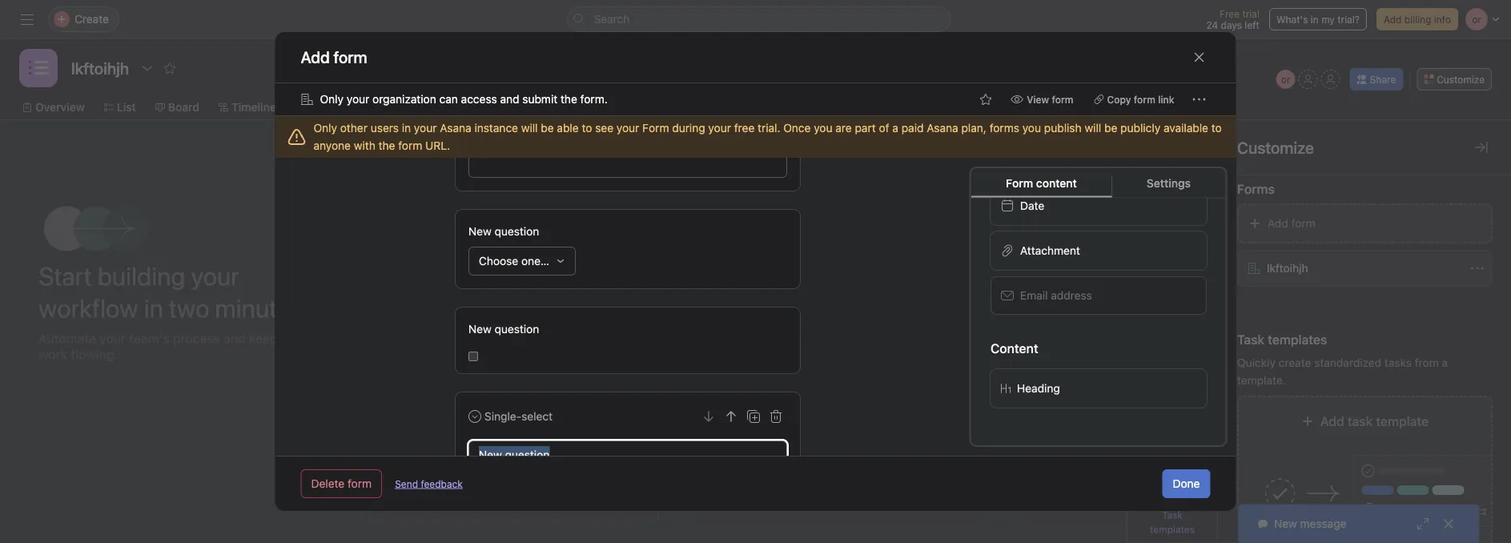 Task type: describe. For each thing, give the bounding box(es) containing it.
this for khvjgfjh
[[1143, 325, 1160, 336]]

move for khvjgfjh
[[1104, 325, 1129, 336]]

your left the team's
[[99, 331, 126, 346]]

select
[[521, 410, 553, 423]]

add collaborators button
[[717, 411, 965, 451]]

or
[[1282, 74, 1291, 85]]

forms
[[990, 121, 1020, 135]]

your left free
[[709, 121, 731, 135]]

0 incomplete tasks
[[1063, 283, 1149, 294]]

add task template
[[1321, 414, 1429, 429]]

1
[[736, 283, 741, 294]]

move this field up image
[[725, 410, 737, 423]]

manually
[[423, 290, 469, 303]]

form inside only other users in your asana instance will be able to see your form during your free trial.  once you are part of a paid asana plan, forms you publish will be publicly available to anyone with the form url.
[[643, 121, 669, 135]]

form for view form
[[1052, 94, 1074, 105]]

board
[[168, 101, 199, 114]]

to left 'see' at the top left
[[582, 121, 592, 135]]

url.
[[425, 139, 450, 152]]

forms
[[1238, 181, 1275, 197]]

add task template button
[[1237, 396, 1494, 543]]

start building your workflow in two minutes automate your team's process and keep work flowing.
[[38, 261, 303, 362]]

3
[[1156, 195, 1162, 207]]

the inside only other users in your asana instance will be able to see your form during your free trial.  once you are part of a paid asana plan, forms you publish will be publicly available to anyone with the form url.
[[379, 139, 395, 152]]

users
[[371, 121, 399, 135]]

tasks inside how are tasks being added to this project?
[[471, 222, 509, 240]]

to inside how are tasks being added to this project?
[[606, 222, 621, 240]]

khvjgfjh
[[1044, 249, 1091, 264]]

task
[[1162, 510, 1183, 521]]

a inside only other users in your asana instance will be able to see your form during your free trial.  once you are part of a paid asana plan, forms you publish will be publicly available to anyone with the form url.
[[893, 121, 899, 135]]

settings
[[1147, 176, 1191, 189]]

when for untitled section
[[720, 325, 747, 336]]

in inside start building your workflow in two minutes automate your team's process and keep work flowing.
[[144, 293, 163, 323]]

tasks left rules
[[1125, 283, 1149, 294]]

move for untitled section
[[777, 325, 802, 336]]

should for untitled section
[[901, 325, 932, 336]]

add to starred image
[[164, 62, 176, 75]]

timeline link
[[219, 99, 276, 116]]

0
[[1063, 283, 1069, 294]]

and inside start building your workflow in two minutes automate your team's process and keep work flowing.
[[223, 331, 246, 346]]

workflow
[[38, 293, 138, 323]]

your up two minutes
[[191, 261, 239, 291]]

next
[[604, 488, 628, 501]]

work flowing.
[[38, 347, 118, 362]]

other
[[340, 121, 368, 135]]

set assignee
[[747, 375, 814, 388]]

2 question from the top
[[494, 322, 539, 336]]

organization
[[373, 93, 436, 106]]

only for only your organization can access and submit the form.
[[320, 93, 344, 106]]

move this field down image
[[702, 410, 715, 423]]

0 horizontal spatial lkftoihjh button
[[390, 358, 638, 395]]

create
[[1279, 356, 1312, 369]]

are inside how are tasks being added to this project?
[[444, 222, 467, 240]]

single-select
[[484, 410, 553, 423]]

rules
[[1160, 274, 1185, 285]]

publicly
[[1121, 121, 1161, 135]]

close image
[[1443, 518, 1456, 530]]

can
[[439, 93, 458, 106]]

template.
[[1238, 374, 1286, 387]]

0 vertical spatial the
[[561, 93, 578, 106]]

search
[[594, 12, 630, 26]]

this project?
[[470, 244, 559, 263]]

calendar
[[308, 101, 356, 114]]

submit
[[523, 93, 558, 106]]

see
[[595, 121, 614, 135]]

copy form link
[[1108, 94, 1175, 105]]

heading
[[1017, 382, 1060, 395]]

send feedback link
[[395, 477, 463, 491]]

board link
[[155, 99, 199, 116]]

access
[[461, 93, 497, 106]]

add for add collaborators
[[747, 425, 768, 438]]

only for only other users in your asana instance will be able to see your form during your free trial.  once you are part of a paid asana plan, forms you publish will be publicly available to anyone with the form url.
[[314, 121, 337, 135]]

from
[[1415, 356, 1439, 369]]

duplicate this question image
[[747, 410, 760, 423]]

3 fields
[[1156, 195, 1190, 207]]

attachment
[[1020, 244, 1080, 257]]

overview link
[[22, 99, 85, 116]]

tasks inside quickly create standardized tasks from a template.
[[1385, 356, 1412, 369]]

link
[[1159, 94, 1175, 105]]

automate
[[38, 331, 96, 346]]

customize inside dropdown button
[[1437, 74, 1485, 85]]

your up url.
[[414, 121, 437, 135]]

keep
[[249, 331, 278, 346]]

during
[[672, 121, 705, 135]]

email address
[[1020, 289, 1092, 302]]

my
[[1322, 14, 1335, 25]]

in inside only other users in your asana instance will be able to see your form during your free trial.  once you are part of a paid asana plan, forms you publish will be publicly available to anyone with the form url.
[[402, 121, 411, 135]]

add form
[[301, 48, 367, 66]]

and inside 'add form' dialog
[[500, 93, 520, 106]]

task templates
[[1238, 332, 1328, 347]]

add form
[[1268, 217, 1316, 230]]

free
[[734, 121, 755, 135]]

add collaborators
[[747, 425, 839, 438]]

1 asana from the left
[[440, 121, 472, 135]]

untitled
[[717, 249, 764, 264]]

add for add form
[[1268, 217, 1289, 230]]

building
[[97, 261, 185, 291]]

1 question from the top
[[494, 225, 539, 238]]

add billing info button
[[1377, 8, 1459, 30]]

more actions image
[[1193, 93, 1206, 106]]

standardized
[[1315, 356, 1382, 369]]

left
[[1245, 19, 1260, 30]]

two minutes
[[169, 293, 303, 323]]

feedback
[[421, 478, 463, 489]]

1 new question from the top
[[468, 225, 539, 238]]

1 incomplete task
[[736, 283, 815, 294]]

only your organization can access and submit the form.
[[320, 93, 608, 106]]

share button
[[1350, 68, 1404, 91]]

trial
[[1243, 8, 1260, 19]]

add billing info
[[1384, 14, 1452, 25]]

delete form button
[[301, 469, 382, 498]]

next button
[[594, 480, 638, 509]]

1 will from the left
[[521, 121, 538, 135]]

calendar link
[[296, 99, 356, 116]]

copy form link button
[[1088, 88, 1182, 111]]

workflow
[[388, 101, 438, 114]]

close this dialog image
[[1193, 51, 1206, 64]]

fields
[[1165, 195, 1190, 207]]

form for copy form link
[[1134, 94, 1156, 105]]

search list box
[[567, 6, 951, 32]]



Task type: vqa. For each thing, say whether or not it's contained in the screenshot.
leftmost the Antartica Study
no



Task type: locate. For each thing, give the bounding box(es) containing it.
1 horizontal spatial task
[[1348, 414, 1373, 429]]

add down duplicate this question image
[[747, 425, 768, 438]]

this
[[816, 325, 833, 336], [1143, 325, 1160, 336]]

task inside add task template "button"
[[1348, 414, 1373, 429]]

search button
[[567, 6, 951, 32]]

list link
[[104, 99, 136, 116]]

the down users
[[379, 139, 395, 152]]

1 vertical spatial new
[[468, 322, 491, 336]]

1 horizontal spatial be
[[1105, 121, 1118, 135]]

2 this from the left
[[1143, 325, 1160, 336]]

are right how
[[444, 222, 467, 240]]

form inside button
[[1052, 94, 1074, 105]]

0 vertical spatial customize
[[1437, 74, 1485, 85]]

add
[[1384, 14, 1402, 25], [1268, 217, 1289, 230], [1321, 414, 1345, 429], [747, 425, 768, 438]]

in down workflow link
[[402, 121, 411, 135]]

quickly
[[1238, 356, 1276, 369]]

1 horizontal spatial lkftoihjh
[[1267, 262, 1309, 275]]

paid
[[902, 121, 924, 135]]

24
[[1207, 19, 1219, 30]]

happen up set
[[720, 339, 755, 350]]

lkftoihjh button up single-select
[[390, 358, 638, 395]]

share
[[1370, 74, 1397, 85]]

asana right paid
[[927, 121, 959, 135]]

automatically? for khvjgfjh
[[1084, 339, 1152, 350]]

happen for untitled section
[[720, 339, 755, 350]]

tasks down 'address'
[[1076, 325, 1101, 336]]

send feedback
[[395, 478, 463, 489]]

expand new message image
[[1417, 518, 1430, 530]]

will right publish
[[1085, 121, 1102, 135]]

1 horizontal spatial will
[[1085, 121, 1102, 135]]

add form dialog
[[275, 0, 1237, 543]]

once
[[784, 121, 811, 135]]

a inside quickly create standardized tasks from a template.
[[1442, 356, 1449, 369]]

available
[[1164, 121, 1209, 135]]

form for delete form
[[348, 477, 372, 490]]

the
[[561, 93, 578, 106], [379, 139, 395, 152]]

a right from
[[1442, 356, 1449, 369]]

move
[[777, 325, 802, 336], [1104, 325, 1129, 336]]

lkftoihjh down manually
[[420, 369, 461, 383]]

0 horizontal spatial task
[[796, 283, 815, 294]]

how
[[408, 222, 440, 240]]

form
[[1052, 94, 1074, 105], [1134, 94, 1156, 105], [398, 139, 422, 152], [1292, 217, 1316, 230], [348, 477, 372, 490]]

days
[[1221, 19, 1242, 30]]

lkftoihjh button down add form button
[[1238, 250, 1493, 287]]

add to starred image
[[980, 93, 993, 106]]

khvjgfjh button
[[1044, 242, 1292, 271]]

overview
[[35, 101, 85, 114]]

how are tasks being added to this project?
[[408, 222, 621, 263]]

happen for khvjgfjh
[[1047, 339, 1082, 350]]

when tasks move to this section, what should happen automatically? for untitled section
[[720, 325, 932, 350]]

add down "forms"
[[1268, 217, 1289, 230]]

form inside only other users in your asana instance will be able to see your form during your free trial.  once you are part of a paid asana plan, forms you publish will be publicly available to anyone with the form url.
[[398, 139, 422, 152]]

0 vertical spatial new
[[468, 225, 491, 238]]

in up the team's
[[144, 293, 163, 323]]

section, for khvjgfjh
[[1163, 325, 1200, 336]]

the left form.
[[561, 93, 578, 106]]

what's in my trial? button
[[1270, 8, 1367, 30]]

of
[[879, 121, 890, 135]]

1 when from the left
[[720, 325, 747, 336]]

1 vertical spatial the
[[379, 139, 395, 152]]

billing
[[1405, 14, 1432, 25]]

new question down manually
[[468, 322, 539, 336]]

0 vertical spatial in
[[1311, 14, 1319, 25]]

new
[[468, 225, 491, 238], [468, 322, 491, 336]]

0 vertical spatial lkftoihjh
[[1267, 262, 1309, 275]]

are left part
[[836, 121, 852, 135]]

1 horizontal spatial customize
[[1437, 74, 1485, 85]]

move down 1 incomplete task
[[777, 325, 802, 336]]

you right once
[[814, 121, 833, 135]]

1 horizontal spatial happen
[[1047, 339, 1082, 350]]

add left billing
[[1384, 14, 1402, 25]]

0 horizontal spatial when tasks move to this section, what should happen automatically?
[[720, 325, 932, 350]]

and left keep
[[223, 331, 246, 346]]

set assignee button
[[717, 362, 965, 402]]

0 vertical spatial form
[[643, 121, 669, 135]]

asana
[[440, 121, 472, 135], [927, 121, 959, 135]]

list image
[[29, 58, 48, 78]]

0 vertical spatial are
[[836, 121, 852, 135]]

dashboard link
[[476, 99, 547, 116]]

should
[[901, 325, 932, 336], [1228, 325, 1259, 336]]

0 horizontal spatial asana
[[440, 121, 472, 135]]

when tasks move to this section, what should happen automatically? for khvjgfjh
[[1047, 325, 1259, 350]]

tasks down 1 incomplete task
[[749, 325, 774, 336]]

1 incomplete from the left
[[743, 283, 794, 294]]

to right added
[[606, 222, 621, 240]]

only up other at the left
[[320, 93, 344, 106]]

to right available at right top
[[1212, 121, 1222, 135]]

1 horizontal spatial the
[[561, 93, 578, 106]]

question down this project?
[[494, 322, 539, 336]]

0 vertical spatial and
[[500, 93, 520, 106]]

customize up "forms"
[[1238, 138, 1314, 157]]

1 horizontal spatial should
[[1228, 325, 1259, 336]]

asana up url.
[[440, 121, 472, 135]]

1 vertical spatial new question
[[468, 322, 539, 336]]

trial?
[[1338, 14, 1360, 25]]

2 when tasks move to this section, what should happen automatically? from the left
[[1047, 325, 1259, 350]]

content
[[1037, 176, 1077, 189]]

1 horizontal spatial lkftoihjh button
[[1238, 250, 1493, 287]]

None text field
[[67, 54, 133, 83]]

new down manually
[[468, 322, 491, 336]]

remove field image
[[769, 410, 782, 423]]

close details image
[[1476, 141, 1488, 154]]

0 horizontal spatial be
[[541, 121, 554, 135]]

1 horizontal spatial section,
[[1163, 325, 1200, 336]]

1 automatically? from the left
[[757, 339, 825, 350]]

2 automatically? from the left
[[1084, 339, 1152, 350]]

when tasks move to this section, what should happen automatically? up the set assignee button
[[720, 325, 932, 350]]

1 vertical spatial lkftoihjh button
[[390, 358, 638, 395]]

1 move from the left
[[777, 325, 802, 336]]

add for add billing info
[[1384, 14, 1402, 25]]

0 horizontal spatial section,
[[836, 325, 873, 336]]

files
[[664, 101, 689, 114]]

0 horizontal spatial when
[[720, 325, 747, 336]]

2 move from the left
[[1104, 325, 1129, 336]]

task down section
[[796, 283, 815, 294]]

1 horizontal spatial incomplete
[[1072, 283, 1122, 294]]

only up anyone
[[314, 121, 337, 135]]

0 vertical spatial question
[[494, 225, 539, 238]]

0 horizontal spatial lkftoihjh
[[420, 369, 461, 383]]

timeline
[[232, 101, 276, 114]]

to down 0 incomplete tasks
[[1131, 325, 1141, 336]]

1 happen from the left
[[720, 339, 755, 350]]

new up this project?
[[468, 225, 491, 238]]

2 horizontal spatial in
[[1311, 14, 1319, 25]]

0 horizontal spatial customize
[[1238, 138, 1314, 157]]

1 vertical spatial customize
[[1238, 138, 1314, 157]]

1 what from the left
[[876, 325, 898, 336]]

0 horizontal spatial will
[[521, 121, 538, 135]]

your
[[347, 93, 370, 106], [414, 121, 437, 135], [617, 121, 640, 135], [709, 121, 731, 135], [191, 261, 239, 291], [99, 331, 126, 346]]

1 horizontal spatial a
[[1442, 356, 1449, 369]]

what left task templates
[[1203, 325, 1225, 336]]

this up the set assignee button
[[816, 325, 833, 336]]

incomplete right 0
[[1072, 283, 1122, 294]]

quickly create standardized tasks from a template.
[[1238, 356, 1449, 387]]

added
[[557, 222, 603, 240]]

task
[[796, 283, 815, 294], [1348, 414, 1373, 429]]

this for untitled section
[[816, 325, 833, 336]]

incomplete for untitled section
[[743, 283, 794, 294]]

2 when from the left
[[1047, 325, 1074, 336]]

1 horizontal spatial when
[[1047, 325, 1074, 336]]

and left submit
[[500, 93, 520, 106]]

copy
[[1108, 94, 1132, 105]]

section
[[768, 249, 811, 264]]

1 vertical spatial question
[[494, 322, 539, 336]]

automatically? up assignee
[[757, 339, 825, 350]]

form down files link
[[643, 121, 669, 135]]

2 vertical spatial in
[[144, 293, 163, 323]]

0 vertical spatial lkftoihjh button
[[1238, 250, 1493, 287]]

1 horizontal spatial move
[[1104, 325, 1129, 336]]

0 horizontal spatial what
[[876, 325, 898, 336]]

address
[[1051, 289, 1092, 302]]

0 horizontal spatial the
[[379, 139, 395, 152]]

what's in my trial?
[[1277, 14, 1360, 25]]

assignee
[[768, 375, 814, 388]]

messages
[[579, 101, 632, 114]]

form
[[643, 121, 669, 135], [1006, 176, 1034, 189]]

2 will from the left
[[1085, 121, 1102, 135]]

1 vertical spatial lkftoihjh
[[420, 369, 461, 383]]

0 vertical spatial new question
[[468, 225, 539, 238]]

2 incomplete from the left
[[1072, 283, 1122, 294]]

1 horizontal spatial this
[[1143, 325, 1160, 336]]

your right 'see' at the top left
[[617, 121, 640, 135]]

0 vertical spatial only
[[320, 93, 344, 106]]

automatically? for untitled section
[[757, 339, 825, 350]]

you right forms at the right
[[1023, 121, 1042, 135]]

add for add task template
[[1321, 414, 1345, 429]]

0 horizontal spatial a
[[893, 121, 899, 135]]

form up date
[[1006, 176, 1034, 189]]

a right of
[[893, 121, 899, 135]]

1 horizontal spatial asana
[[927, 121, 959, 135]]

0 horizontal spatial you
[[814, 121, 833, 135]]

1 you from the left
[[814, 121, 833, 135]]

new question up this project?
[[468, 225, 539, 238]]

move down 0 incomplete tasks
[[1104, 325, 1129, 336]]

anyone
[[314, 139, 351, 152]]

section, up the set assignee button
[[836, 325, 873, 336]]

0 vertical spatial a
[[893, 121, 899, 135]]

add down quickly create standardized tasks from a template. on the right of the page
[[1321, 414, 1345, 429]]

untitled section
[[717, 249, 811, 264]]

0 horizontal spatial happen
[[720, 339, 755, 350]]

0 horizontal spatial incomplete
[[743, 283, 794, 294]]

tasks left from
[[1385, 356, 1412, 369]]

with
[[354, 139, 376, 152]]

2 section, from the left
[[1163, 325, 1200, 336]]

form content
[[1006, 176, 1077, 189]]

incomplete right 1 at the left of page
[[743, 283, 794, 294]]

2 should from the left
[[1228, 325, 1259, 336]]

1 vertical spatial in
[[402, 121, 411, 135]]

publish
[[1045, 121, 1082, 135]]

task left template
[[1348, 414, 1373, 429]]

2 asana from the left
[[927, 121, 959, 135]]

in
[[1311, 14, 1319, 25], [402, 121, 411, 135], [144, 293, 163, 323]]

1 new from the top
[[468, 225, 491, 238]]

to down 1 incomplete task
[[804, 325, 814, 336]]

question up this project?
[[494, 225, 539, 238]]

email
[[1020, 289, 1048, 302]]

what up the set assignee button
[[876, 325, 898, 336]]

your up other at the left
[[347, 93, 370, 106]]

2 be from the left
[[1105, 121, 1118, 135]]

1 horizontal spatial when tasks move to this section, what should happen automatically?
[[1047, 325, 1259, 350]]

workflow link
[[375, 99, 438, 116]]

0 horizontal spatial this
[[816, 325, 833, 336]]

0 horizontal spatial and
[[223, 331, 246, 346]]

section, down rules
[[1163, 325, 1200, 336]]

lkftoihjh down add form
[[1267, 262, 1309, 275]]

what for untitled section
[[876, 325, 898, 336]]

when tasks move to this section, what should happen automatically? down rules
[[1047, 325, 1259, 350]]

1 horizontal spatial automatically?
[[1084, 339, 1152, 350]]

question
[[494, 225, 539, 238], [494, 322, 539, 336]]

0 horizontal spatial in
[[144, 293, 163, 323]]

0 horizontal spatial should
[[901, 325, 932, 336]]

2 new question from the top
[[468, 322, 539, 336]]

instance
[[475, 121, 518, 135]]

when down 1 at the left of page
[[720, 325, 747, 336]]

be left able
[[541, 121, 554, 135]]

1 when tasks move to this section, what should happen automatically? from the left
[[720, 325, 932, 350]]

1 horizontal spatial form
[[1006, 176, 1034, 189]]

be left publicly
[[1105, 121, 1118, 135]]

incomplete for khvjgfjh
[[1072, 283, 1122, 294]]

done
[[1173, 477, 1200, 490]]

what's
[[1277, 14, 1309, 25]]

free
[[1220, 8, 1240, 19]]

1 horizontal spatial you
[[1023, 121, 1042, 135]]

to
[[582, 121, 592, 135], [1212, 121, 1222, 135], [606, 222, 621, 240], [804, 325, 814, 336], [1131, 325, 1141, 336]]

in inside button
[[1311, 14, 1319, 25]]

happen down 'address'
[[1047, 339, 1082, 350]]

0 horizontal spatial form
[[643, 121, 669, 135]]

untitled section button
[[717, 242, 965, 271]]

are inside only other users in your asana instance will be able to see your form during your free trial.  once you are part of a paid asana plan, forms you publish will be publicly available to anyone with the form url.
[[836, 121, 852, 135]]

1 horizontal spatial are
[[836, 121, 852, 135]]

content
[[991, 341, 1038, 356]]

1 vertical spatial form
[[1006, 176, 1034, 189]]

this down 0 incomplete tasks
[[1143, 325, 1160, 336]]

1 vertical spatial task
[[1348, 414, 1373, 429]]

automatically? down 0 incomplete tasks
[[1084, 339, 1152, 350]]

will down the dashboard
[[521, 121, 538, 135]]

1 horizontal spatial what
[[1203, 325, 1225, 336]]

being
[[513, 222, 553, 240]]

task templates
[[1150, 510, 1195, 535]]

2 you from the left
[[1023, 121, 1042, 135]]

0 vertical spatial task
[[796, 283, 815, 294]]

2 what from the left
[[1203, 325, 1225, 336]]

automatically?
[[757, 339, 825, 350], [1084, 339, 1152, 350]]

section, for untitled section
[[836, 325, 873, 336]]

add inside "button"
[[1321, 414, 1345, 429]]

a
[[893, 121, 899, 135], [1442, 356, 1449, 369]]

dashboard
[[489, 101, 547, 114]]

1 horizontal spatial and
[[500, 93, 520, 106]]

customize
[[1437, 74, 1485, 85], [1238, 138, 1314, 157]]

info
[[1435, 14, 1452, 25]]

start
[[38, 261, 92, 291]]

when down email address
[[1047, 325, 1074, 336]]

in left the my
[[1311, 14, 1319, 25]]

only inside only other users in your asana instance will be able to see your form during your free trial.  once you are part of a paid asana plan, forms you publish will be publicly available to anyone with the form url.
[[314, 121, 337, 135]]

1 vertical spatial only
[[314, 121, 337, 135]]

delete form
[[311, 477, 372, 490]]

1 horizontal spatial in
[[402, 121, 411, 135]]

1 should from the left
[[901, 325, 932, 336]]

should for khvjgfjh
[[1228, 325, 1259, 336]]

what for khvjgfjh
[[1203, 325, 1225, 336]]

0 horizontal spatial move
[[777, 325, 802, 336]]

1 vertical spatial are
[[444, 222, 467, 240]]

1 be from the left
[[541, 121, 554, 135]]

when for khvjgfjh
[[1047, 325, 1074, 336]]

2 happen from the left
[[1047, 339, 1082, 350]]

1 this from the left
[[816, 325, 833, 336]]

Question name text field
[[468, 441, 787, 469]]

1 vertical spatial a
[[1442, 356, 1449, 369]]

or button
[[1277, 70, 1296, 89]]

done button
[[1163, 469, 1211, 498]]

0 horizontal spatial are
[[444, 222, 467, 240]]

tasks up this project?
[[471, 222, 509, 240]]

form for add form
[[1292, 217, 1316, 230]]

1 vertical spatial and
[[223, 331, 246, 346]]

free trial 24 days left
[[1207, 8, 1260, 30]]

able
[[557, 121, 579, 135]]

only other users in your asana instance will be able to see your form during your free trial.  once you are part of a paid asana plan, forms you publish will be publicly available to anyone with the form url.
[[314, 121, 1222, 152]]

1 section, from the left
[[836, 325, 873, 336]]

2 new from the top
[[468, 322, 491, 336]]

customize down info
[[1437, 74, 1485, 85]]

0 horizontal spatial automatically?
[[757, 339, 825, 350]]



